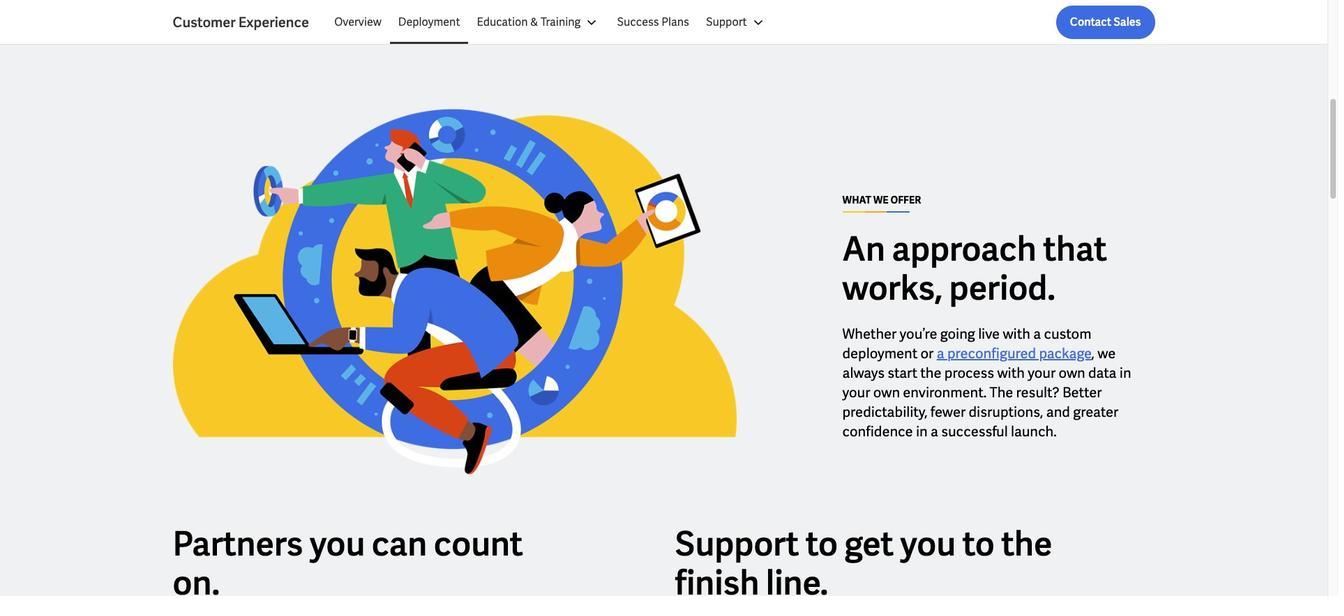 Task type: vqa. For each thing, say whether or not it's contained in the screenshot.
a in Whether you're going live with a custom deployment or
yes



Task type: locate. For each thing, give the bounding box(es) containing it.
menu
[[326, 6, 775, 39]]

what we offer
[[843, 194, 921, 207]]

menu containing overview
[[326, 6, 775, 39]]

0 horizontal spatial you
[[310, 522, 365, 566]]

1 horizontal spatial to
[[963, 522, 995, 566]]

with
[[1003, 325, 1031, 343], [997, 364, 1025, 382]]

0 horizontal spatial your
[[843, 384, 870, 402]]

you left can
[[310, 522, 365, 566]]

overview link
[[326, 6, 390, 39]]

0 vertical spatial your
[[1028, 364, 1056, 382]]

offer
[[891, 194, 921, 207]]

in
[[1120, 364, 1131, 382], [916, 423, 928, 441]]

a right 'or'
[[937, 345, 944, 363]]

result?
[[1016, 384, 1060, 402]]

process
[[945, 364, 994, 382]]

customer experience
[[173, 13, 309, 31]]

you
[[310, 522, 365, 566], [901, 522, 956, 566]]

custom
[[1044, 325, 1092, 343]]

0 vertical spatial support
[[706, 15, 747, 29]]

own
[[1059, 364, 1086, 382], [873, 384, 900, 402]]

0 vertical spatial in
[[1120, 364, 1131, 382]]

you right get
[[901, 522, 956, 566]]

contact sales
[[1070, 15, 1141, 29]]

success plans
[[617, 15, 689, 29]]

1 you from the left
[[310, 522, 365, 566]]

0 vertical spatial with
[[1003, 325, 1031, 343]]

with down a preconfigured package
[[997, 364, 1025, 382]]

launch.
[[1011, 423, 1057, 441]]

a preconfigured package link
[[937, 345, 1092, 363]]

a
[[1033, 325, 1041, 343], [937, 345, 944, 363], [931, 423, 938, 441]]

in down predictability,
[[916, 423, 928, 441]]

to
[[806, 522, 838, 566], [963, 522, 995, 566]]

1 horizontal spatial in
[[1120, 364, 1131, 382]]

that
[[1043, 227, 1107, 271]]

your down always
[[843, 384, 870, 402]]

0 horizontal spatial the
[[921, 364, 942, 382]]

your up result?
[[1028, 364, 1056, 382]]

1 horizontal spatial you
[[901, 522, 956, 566]]

with up a preconfigured package link
[[1003, 325, 1031, 343]]

0 vertical spatial the
[[921, 364, 942, 382]]

better
[[1063, 384, 1102, 402]]

2 you from the left
[[901, 522, 956, 566]]

get
[[845, 522, 894, 566]]

you're
[[900, 325, 937, 343]]

1 horizontal spatial own
[[1059, 364, 1086, 382]]

predictability,
[[843, 403, 928, 421]]

list containing overview
[[326, 6, 1155, 39]]

package
[[1039, 345, 1092, 363]]

1 vertical spatial in
[[916, 423, 928, 441]]

a preconfigured package
[[937, 345, 1092, 363]]

support inside support to get you to the finish line.
[[675, 522, 799, 566]]

1 vertical spatial with
[[997, 364, 1025, 382]]

, we always start the process with your own data in your own environment. the result? better predictability, fewer disruptions, and greater confidence in a successful launch.
[[843, 345, 1131, 441]]

own up predictability,
[[873, 384, 900, 402]]

0 vertical spatial a
[[1033, 325, 1041, 343]]

environment.
[[903, 384, 987, 402]]

greater
[[1073, 403, 1119, 421]]

0 vertical spatial own
[[1059, 364, 1086, 382]]

a inside the , we always start the process with your own data in your own environment. the result? better predictability, fewer disruptions, and greater confidence in a successful launch.
[[931, 423, 938, 441]]

a down fewer
[[931, 423, 938, 441]]

your
[[1028, 364, 1056, 382], [843, 384, 870, 402]]

in right 'data' at the bottom of page
[[1120, 364, 1131, 382]]

1 to from the left
[[806, 522, 838, 566]]

support inside popup button
[[706, 15, 747, 29]]

the
[[921, 364, 942, 382], [1001, 522, 1053, 566]]

sales
[[1114, 15, 1141, 29]]

1 vertical spatial the
[[1001, 522, 1053, 566]]

success plans link
[[609, 6, 698, 39]]

&
[[530, 15, 538, 29]]

support button
[[698, 6, 775, 39]]

a up a preconfigured package
[[1033, 325, 1041, 343]]

list
[[326, 6, 1155, 39]]

approach
[[892, 227, 1037, 271]]

0 horizontal spatial to
[[806, 522, 838, 566]]

support
[[706, 15, 747, 29], [675, 522, 799, 566]]

own down package
[[1059, 364, 1086, 382]]

1 vertical spatial support
[[675, 522, 799, 566]]

whether
[[843, 325, 897, 343]]

education & training button
[[469, 6, 609, 39]]

1 vertical spatial own
[[873, 384, 900, 402]]

2 vertical spatial a
[[931, 423, 938, 441]]

1 horizontal spatial the
[[1001, 522, 1053, 566]]

1 horizontal spatial your
[[1028, 364, 1056, 382]]

works,
[[843, 267, 943, 310]]

you inside partners you can count on.
[[310, 522, 365, 566]]

partners
[[173, 522, 303, 566]]



Task type: describe. For each thing, give the bounding box(es) containing it.
or
[[921, 345, 934, 363]]

fewer
[[931, 403, 966, 421]]

success
[[617, 15, 659, 29]]

line.
[[766, 561, 828, 597]]

,
[[1092, 345, 1095, 363]]

support for support to get you to the finish line.
[[675, 522, 799, 566]]

education
[[477, 15, 528, 29]]

live
[[978, 325, 1000, 343]]

2 to from the left
[[963, 522, 995, 566]]

deployment
[[843, 345, 918, 363]]

a inside whether you're going live with a custom deployment or
[[1033, 325, 1041, 343]]

1 vertical spatial a
[[937, 345, 944, 363]]

support for support
[[706, 15, 747, 29]]

with inside whether you're going live with a custom deployment or
[[1003, 325, 1031, 343]]

can
[[372, 522, 427, 566]]

the inside the , we always start the process with your own data in your own environment. the result? better predictability, fewer disruptions, and greater confidence in a successful launch.
[[921, 364, 942, 382]]

always
[[843, 364, 885, 382]]

partners you can count on.
[[173, 522, 523, 597]]

the inside support to get you to the finish line.
[[1001, 522, 1053, 566]]

training
[[541, 15, 581, 29]]

deployment
[[398, 15, 460, 29]]

the
[[990, 384, 1013, 402]]

deployment link
[[390, 6, 469, 39]]

what
[[843, 194, 871, 207]]

data
[[1088, 364, 1117, 382]]

on.
[[173, 561, 220, 597]]

0 horizontal spatial in
[[916, 423, 928, 441]]

confidence
[[843, 423, 913, 441]]

whether you're going live with a custom deployment or
[[843, 325, 1092, 363]]

contact
[[1070, 15, 1112, 29]]

you inside support to get you to the finish line.
[[901, 522, 956, 566]]

preconfigured
[[947, 345, 1036, 363]]

finish
[[675, 561, 759, 597]]

we
[[1098, 345, 1116, 363]]

1 vertical spatial your
[[843, 384, 870, 402]]

overview
[[334, 15, 382, 29]]

period.
[[949, 267, 1056, 310]]

going
[[940, 325, 975, 343]]

people pushing a globe with a person on a rocket. image
[[508, 0, 1155, 15]]

count
[[434, 522, 523, 566]]

plans
[[662, 15, 689, 29]]

customer experience link
[[173, 13, 326, 32]]

0 horizontal spatial own
[[873, 384, 900, 402]]

successful
[[941, 423, 1008, 441]]

education & training
[[477, 15, 581, 29]]

customer
[[173, 13, 236, 31]]

start
[[888, 364, 918, 382]]

an approach that works, period.
[[843, 227, 1107, 310]]

an
[[843, 227, 885, 271]]

experience
[[238, 13, 309, 31]]

disruptions,
[[969, 403, 1043, 421]]

with inside the , we always start the process with your own data in your own environment. the result? better predictability, fewer disruptions, and greater confidence in a successful launch.
[[997, 364, 1025, 382]]

support to get you to the finish line.
[[675, 522, 1053, 597]]

contact sales link
[[1056, 6, 1155, 39]]

we
[[873, 194, 889, 207]]

and
[[1046, 403, 1070, 421]]

people working with data. image
[[173, 104, 736, 480]]



